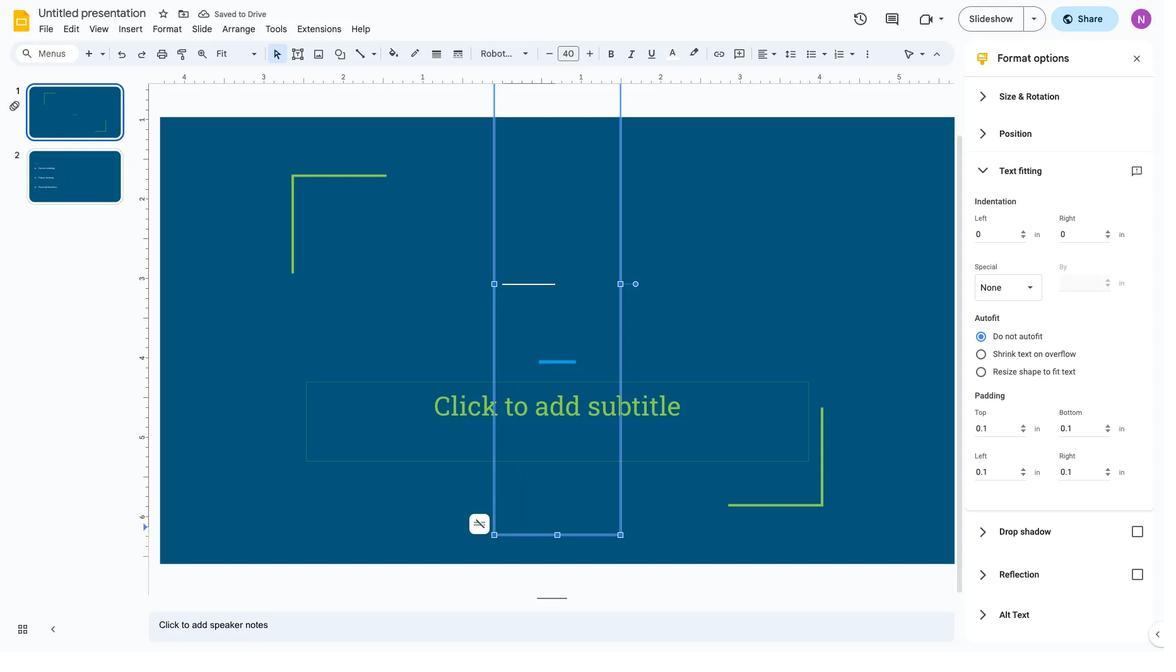 Task type: describe. For each thing, give the bounding box(es) containing it.
Bottom padding, measured in inches. Value must be between 0 and 1.3688 text field
[[1060, 421, 1111, 438]]

in for right indent, measured in inches. value must be between -0.4654 and 5.9998 text box
[[1120, 231, 1125, 239]]

Left padding, measured in inches. Value must be between 0 and 6.0998 text field
[[975, 464, 1026, 481]]

select line image
[[369, 45, 377, 50]]

in for bottom padding, measured in inches. value must be between 0 and 1.3688 text box
[[1120, 425, 1125, 433]]

rotation
[[1027, 91, 1060, 101]]

fill color: transparent image
[[387, 45, 401, 61]]

file menu item
[[34, 21, 58, 37]]

text fitting
[[1000, 166, 1043, 176]]

mode and view toolbar
[[900, 41, 948, 66]]

left for left indent, measured in inches. value must be between -0.1 and 5.9998 text field
[[975, 215, 988, 223]]

shrink text on overflow
[[994, 350, 1077, 359]]

in for right padding, measured in inches. value must be between 0 and 6.0998 text box
[[1120, 469, 1125, 477]]

edit menu item
[[58, 21, 85, 37]]

options
[[1034, 52, 1070, 65]]

not
[[1006, 332, 1018, 342]]

share
[[1079, 13, 1104, 25]]

size & rotation tab
[[965, 78, 1155, 115]]

2
[[138, 197, 146, 202]]

slideshow
[[970, 13, 1014, 25]]

Do not autofit radio
[[975, 328, 1136, 346]]

bottom
[[1060, 409, 1083, 417]]

padding
[[975, 391, 1006, 401]]

format menu item
[[148, 21, 187, 37]]

by
[[1060, 263, 1068, 271]]

format options
[[998, 52, 1070, 65]]

format for format
[[153, 23, 182, 35]]

saved to drive
[[215, 9, 267, 19]]

border dash option
[[451, 45, 466, 63]]

Zoom text field
[[215, 45, 250, 63]]

alt text tab
[[965, 597, 1155, 634]]

file
[[39, 23, 53, 35]]

Shrink text on overflow radio
[[975, 346, 1136, 364]]

special
[[975, 263, 998, 271]]

view menu item
[[85, 21, 114, 37]]

Top padding, measured in inches. Value must be between 0 and 1.3688 text field
[[975, 421, 1026, 438]]

bulleted list menu image
[[820, 45, 828, 50]]

auto fit type option group
[[975, 328, 1145, 386]]

text inside tab
[[1000, 166, 1017, 176]]

in for left padding, measured in inches. value must be between 0 and 6.0998 text field
[[1035, 469, 1041, 477]]

fitting
[[1019, 166, 1043, 176]]

none option
[[981, 282, 1002, 294]]

autofit
[[1020, 332, 1043, 342]]

tools menu item
[[261, 21, 292, 37]]

share button
[[1052, 6, 1119, 32]]

do
[[994, 332, 1004, 342]]

arrange
[[222, 23, 256, 35]]

slideshow button
[[959, 6, 1024, 32]]

resize
[[994, 367, 1018, 377]]

navigation inside format options application
[[0, 71, 139, 653]]

on
[[1034, 350, 1044, 359]]

size
[[1000, 91, 1017, 101]]

in for left indent, measured in inches. value must be between -0.1 and 5.9998 text field
[[1035, 231, 1041, 239]]

insert menu item
[[114, 21, 148, 37]]

left for left padding, measured in inches. value must be between 0 and 6.0998 text field
[[975, 453, 988, 461]]

drop shadow tab
[[965, 511, 1155, 554]]

main toolbar
[[45, 0, 878, 596]]

text fitting tab
[[965, 152, 1155, 189]]

indentation
[[975, 197, 1017, 206]]

text color image
[[666, 45, 680, 60]]

saved to drive button
[[195, 5, 270, 23]]

slide
[[192, 23, 212, 35]]

highlight color image
[[688, 45, 701, 60]]

position tab
[[965, 115, 1155, 152]]

do not autofit image
[[471, 516, 489, 534]]

text inside tab
[[1013, 610, 1030, 620]]

help menu item
[[347, 21, 376, 37]]

Special indent amount, measured in inches. Value must be between 0.01 and 5.9998 text field
[[1060, 275, 1111, 292]]

do not autofit
[[994, 332, 1043, 342]]

drive
[[248, 9, 267, 19]]

Rename text field
[[34, 5, 153, 20]]

saved
[[215, 9, 237, 19]]

&
[[1019, 91, 1025, 101]]

live pointer settings image
[[917, 45, 926, 50]]

help
[[352, 23, 371, 35]]

to inside button
[[239, 9, 246, 19]]

format options section
[[965, 41, 1155, 643]]

right for right indent, measured in inches. value must be between -0.4654 and 5.9998 text box
[[1060, 215, 1076, 223]]

roboto
[[481, 48, 511, 59]]

toggle reflection image
[[1126, 563, 1151, 588]]

Zoom field
[[213, 45, 263, 63]]

border color: transparent image
[[408, 45, 423, 61]]



Task type: vqa. For each thing, say whether or not it's contained in the screenshot.
dark red berry 2 image
no



Task type: locate. For each thing, give the bounding box(es) containing it.
1 horizontal spatial text
[[1063, 367, 1076, 377]]

none
[[981, 283, 1002, 293]]

Font size text field
[[559, 46, 579, 61]]

alt
[[1000, 610, 1011, 620]]

2 right from the top
[[1060, 453, 1076, 461]]

option
[[470, 515, 490, 535]]

0 vertical spatial text
[[1019, 350, 1032, 359]]

in right bottom padding, measured in inches. value must be between 0 and 1.3688 text box
[[1120, 425, 1125, 433]]

tools
[[266, 23, 287, 35]]

Star checkbox
[[155, 5, 172, 23]]

1 vertical spatial to
[[1044, 367, 1051, 377]]

navigation
[[0, 71, 139, 653]]

0 horizontal spatial text
[[1019, 350, 1032, 359]]

menu bar containing file
[[34, 16, 376, 37]]

reflection
[[1000, 570, 1040, 580]]

text
[[1000, 166, 1017, 176], [1013, 610, 1030, 620]]

shrink
[[994, 350, 1017, 359]]

text right alt
[[1013, 610, 1030, 620]]

text left fitting
[[1000, 166, 1017, 176]]

1 right from the top
[[1060, 215, 1076, 223]]

format for format options
[[998, 52, 1032, 65]]

format options application
[[0, 0, 1165, 653]]

insert
[[119, 23, 143, 35]]

reflection tab
[[965, 554, 1155, 597]]

1 vertical spatial left
[[975, 453, 988, 461]]

menu bar
[[34, 16, 376, 37]]

shape image
[[333, 45, 348, 63]]

1 left from the top
[[975, 215, 988, 223]]

in right top padding, measured in inches. value must be between 0 and 1.3688 "text box"
[[1035, 425, 1041, 433]]

0 horizontal spatial format
[[153, 23, 182, 35]]

resize shape to fit text
[[994, 367, 1076, 377]]

to inside radio
[[1044, 367, 1051, 377]]

Menus field
[[16, 45, 79, 63]]

1 vertical spatial right
[[1060, 453, 1076, 461]]

to left the drive
[[239, 9, 246, 19]]

format left options
[[998, 52, 1032, 65]]

1 vertical spatial format
[[998, 52, 1032, 65]]

font list. roboto slab selected. option
[[481, 45, 531, 63]]

edit
[[64, 23, 79, 35]]

text right the fit
[[1063, 367, 1076, 377]]

roboto slab
[[481, 48, 531, 59]]

in right right indent, measured in inches. value must be between -0.4654 and 5.9998 text box
[[1120, 231, 1125, 239]]

format
[[153, 23, 182, 35], [998, 52, 1032, 65]]

to
[[239, 9, 246, 19], [1044, 367, 1051, 377]]

text left on
[[1019, 350, 1032, 359]]

arrange menu item
[[217, 21, 261, 37]]

in right special indent amount, measured in inches. value must be between 0.01 and 5.9998 'text box' at the top of page
[[1120, 279, 1125, 288]]

format down star checkbox
[[153, 23, 182, 35]]

Right padding, measured in inches. Value must be between 0 and 6.0998 text field
[[1060, 464, 1111, 481]]

start slideshow (⌘+enter) image
[[1032, 18, 1037, 20]]

menu bar inside "menu bar" banner
[[34, 16, 376, 37]]

text
[[1019, 350, 1032, 359], [1063, 367, 1076, 377]]

Toggle shadow checkbox
[[1126, 520, 1151, 545]]

shape
[[1020, 367, 1042, 377]]

left
[[975, 215, 988, 223], [975, 453, 988, 461]]

2 left from the top
[[975, 453, 988, 461]]

bottom margin image
[[139, 524, 148, 565]]

menu bar banner
[[0, 0, 1165, 653]]

overflow
[[1046, 350, 1077, 359]]

alt text
[[1000, 610, 1030, 620]]

1 horizontal spatial to
[[1044, 367, 1051, 377]]

slab
[[513, 48, 531, 59]]

extensions menu item
[[292, 21, 347, 37]]

slide menu item
[[187, 21, 217, 37]]

toggle shadow image
[[1126, 520, 1151, 545]]

fit
[[1053, 367, 1061, 377]]

autofit
[[975, 314, 1000, 323]]

1 vertical spatial text
[[1063, 367, 1076, 377]]

drop
[[1000, 527, 1019, 537]]

left down indentation
[[975, 215, 988, 223]]

shadow
[[1021, 527, 1052, 537]]

0 vertical spatial format
[[153, 23, 182, 35]]

size & rotation
[[1000, 91, 1060, 101]]

Font size field
[[558, 46, 585, 64]]

new slide with layout image
[[97, 45, 105, 50]]

0 horizontal spatial to
[[239, 9, 246, 19]]

right for right padding, measured in inches. value must be between 0 and 6.0998 text box
[[1060, 453, 1076, 461]]

right
[[1060, 215, 1076, 223], [1060, 453, 1076, 461]]

to left the fit
[[1044, 367, 1051, 377]]

in right left padding, measured in inches. value must be between 0 and 6.0998 text field
[[1035, 469, 1041, 477]]

Left indent, measured in inches. Value must be between -0.1 and 5.9998 text field
[[975, 226, 1026, 243]]

right up right padding, measured in inches. value must be between 0 and 6.0998 text box
[[1060, 453, 1076, 461]]

in right right padding, measured in inches. value must be between 0 and 6.0998 text box
[[1120, 469, 1125, 477]]

format inside menu item
[[153, 23, 182, 35]]

right up right indent, measured in inches. value must be between -0.4654 and 5.9998 text box
[[1060, 215, 1076, 223]]

in for top padding, measured in inches. value must be between 0 and 1.3688 "text box"
[[1035, 425, 1041, 433]]

1
[[138, 118, 146, 122]]

1 horizontal spatial format
[[998, 52, 1032, 65]]

0 vertical spatial to
[[239, 9, 246, 19]]

format inside section
[[998, 52, 1032, 65]]

left up left padding, measured in inches. value must be between 0 and 6.0998 text field
[[975, 453, 988, 461]]

in for special indent amount, measured in inches. value must be between 0.01 and 5.9998 'text box' at the top of page
[[1120, 279, 1125, 288]]

position
[[1000, 128, 1033, 139]]

in
[[1035, 231, 1041, 239], [1120, 231, 1125, 239], [1120, 279, 1125, 288], [1035, 425, 1041, 433], [1120, 425, 1125, 433], [1035, 469, 1041, 477], [1120, 469, 1125, 477]]

border weight option
[[430, 45, 444, 63]]

in right left indent, measured in inches. value must be between -0.1 and 5.9998 text field
[[1035, 231, 1041, 239]]

line & paragraph spacing image
[[784, 45, 798, 63]]

numbered list menu image
[[847, 45, 856, 50]]

Toggle reflection checkbox
[[1126, 563, 1151, 588]]

Right indent, measured in inches. Value must be between -0.4654 and 5.9998 text field
[[1060, 226, 1111, 243]]

top
[[975, 409, 987, 417]]

1 vertical spatial text
[[1013, 610, 1030, 620]]

0 vertical spatial right
[[1060, 215, 1076, 223]]

0 vertical spatial text
[[1000, 166, 1017, 176]]

0 vertical spatial left
[[975, 215, 988, 223]]

view
[[90, 23, 109, 35]]

extensions
[[297, 23, 342, 35]]

drop shadow
[[1000, 527, 1052, 537]]

Resize shape to fit text radio
[[975, 364, 1136, 381]]

insert image image
[[312, 45, 326, 63]]



